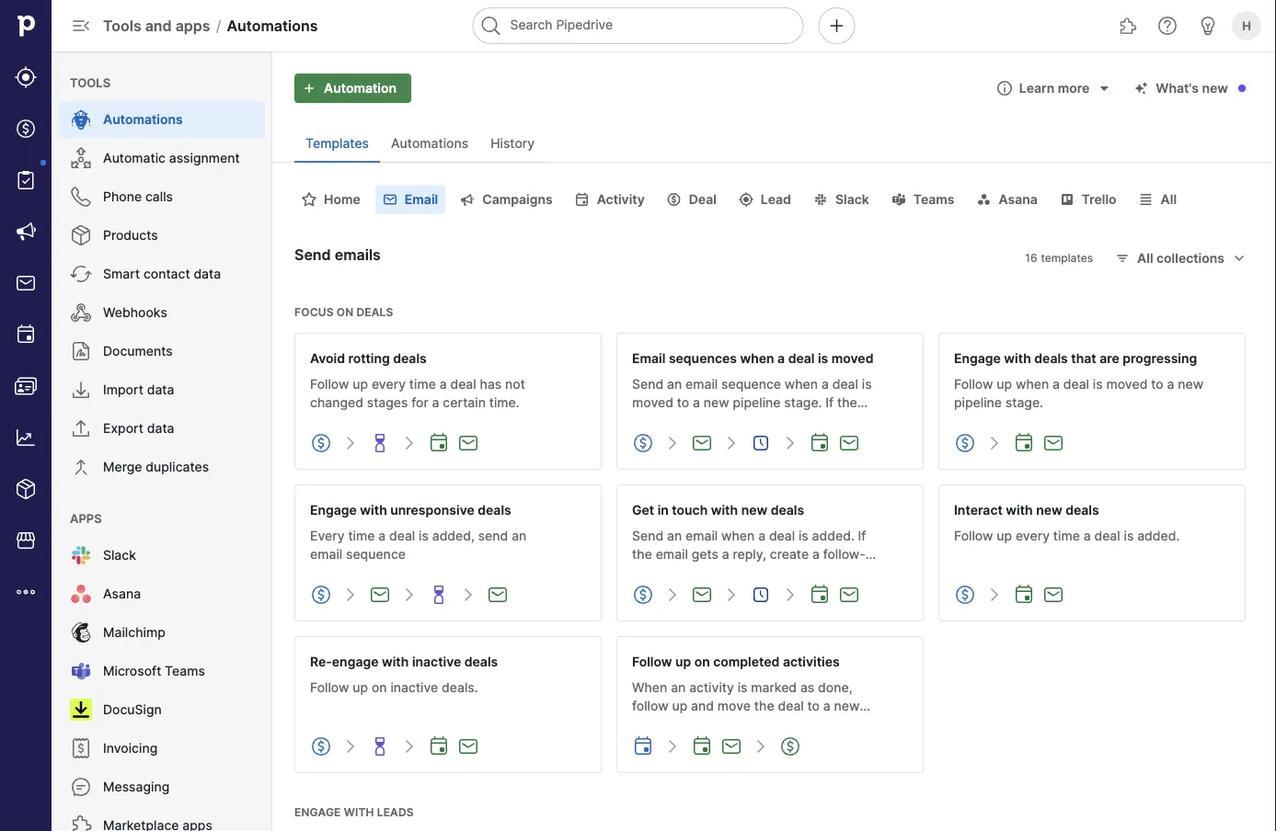 Task type: describe. For each thing, give the bounding box(es) containing it.
color primary image right more
[[1093, 81, 1115, 96]]

leads
[[377, 806, 414, 819]]

color undefined image for microsoft teams
[[70, 661, 92, 683]]

up inside follow up every time a deal has not changed stages for a certain time.
[[353, 377, 368, 392]]

progressing
[[1123, 351, 1197, 366]]

stage. inside when an activity is marked as done, follow up and move the deal to a new pipeline stage.
[[683, 717, 721, 733]]

color primary image up "get in touch with new deals" at the bottom of the page
[[750, 432, 772, 454]]

history
[[491, 136, 535, 151]]

up inside send an email sequence when a deal is moved to a new pipeline stage. if the email gets a reply, create a follow-up action.
[[842, 414, 857, 429]]

avoid rotting deals
[[310, 351, 427, 366]]

deals.
[[442, 680, 478, 696]]

apps
[[70, 512, 102, 526]]

color muted image down send an email when a deal is added. if the email gets a reply, create a follow-up action. at the bottom of the page
[[779, 584, 801, 606]]

sequence inside send an email sequence when a deal is moved to a new pipeline stage. if the email gets a reply, create a follow-up action.
[[721, 377, 781, 392]]

2 vertical spatial automations
[[391, 136, 468, 151]]

invoicing link
[[59, 730, 265, 767]]

unresponsive
[[390, 502, 475, 518]]

an for email
[[667, 377, 682, 392]]

tools for tools
[[70, 75, 111, 90]]

gets inside send an email sequence when a deal is moved to a new pipeline stage. if the email gets a reply, create a follow-up action.
[[668, 414, 695, 429]]

color active image for send an email sequence when a deal is moved to a new pipeline stage. if the email gets a reply, create a follow-up action.
[[632, 432, 654, 454]]

import data link
[[59, 372, 265, 408]]

activity
[[597, 192, 645, 207]]

email down sequences
[[685, 377, 718, 392]]

deals up send an email when a deal is added. if the email gets a reply, create a follow-up action. at the bottom of the page
[[771, 502, 804, 518]]

added,
[[432, 529, 475, 544]]

is inside follow up when a deal is moved to a new pipeline stage.
[[1093, 377, 1103, 392]]

new inside follow up when a deal is moved to a new pipeline stage.
[[1178, 377, 1204, 392]]

more image
[[15, 581, 37, 604]]

all for all
[[1161, 192, 1177, 207]]

to inside when an activity is marked as done, follow up and move the deal to a new pipeline stage.
[[807, 699, 820, 714]]

is inside send an email when a deal is added. if the email gets a reply, create a follow-up action.
[[799, 529, 808, 544]]

color undefined image for documents
[[70, 340, 92, 362]]

messaging link
[[59, 769, 265, 806]]

time for avoid rotting deals
[[409, 377, 436, 392]]

added. for send an email when a deal is added. if the email gets a reply, create a follow-up action.
[[812, 529, 854, 544]]

with for engage with leads
[[344, 806, 374, 819]]

docusign link
[[59, 692, 265, 729]]

time for interact with new deals
[[1053, 529, 1080, 544]]

lead
[[761, 192, 791, 207]]

export
[[103, 421, 143, 437]]

emails
[[335, 246, 381, 264]]

new up send an email when a deal is added. if the email gets a reply, create a follow-up action. at the bottom of the page
[[741, 502, 767, 518]]

moved inside send an email sequence when a deal is moved to a new pipeline stage. if the email gets a reply, create a follow-up action.
[[632, 395, 673, 411]]

color secondary rgba image for campaigns
[[457, 192, 479, 207]]

all button
[[1131, 185, 1184, 214]]

quick add image
[[826, 15, 848, 37]]

documents link
[[59, 333, 265, 370]]

sales assistant image
[[1197, 15, 1219, 37]]

color active image for follow up every time a deal is added.
[[954, 584, 976, 606]]

color muted image right color learn image
[[398, 736, 420, 758]]

color primary image left learn
[[993, 81, 1016, 96]]

every for with
[[1016, 529, 1050, 544]]

email up get at bottom
[[632, 414, 664, 429]]

0 horizontal spatial and
[[145, 17, 172, 35]]

color muted image for send an email when a deal is added. if the email gets a reply, create a follow-up action.
[[661, 584, 684, 606]]

and inside when an activity is marked as done, follow up and move the deal to a new pipeline stage.
[[691, 699, 714, 714]]

insights image
[[15, 427, 37, 449]]

microsoft teams link
[[59, 653, 265, 690]]

an inside every time a deal is added, send an email sequence
[[512, 529, 527, 544]]

inactive for with
[[412, 654, 461, 670]]

calls
[[145, 189, 173, 205]]

if inside send an email when a deal is added. if the email gets a reply, create a follow-up action.
[[858, 529, 866, 544]]

email for email sequences when a deal is moved
[[632, 351, 666, 366]]

send for send an email when a deal is added. if the email gets a reply, create a follow-up action.
[[632, 529, 663, 544]]

color undefined image for smart contact data
[[70, 263, 92, 285]]

a inside when an activity is marked as done, follow up and move the deal to a new pipeline stage.
[[823, 699, 831, 714]]

color undefined image up campaigns icon
[[15, 169, 37, 191]]

color undefined image down messaging link
[[70, 815, 92, 832]]

color positive image down 'send'
[[487, 584, 509, 606]]

automatic assignment
[[103, 150, 240, 166]]

smart contact data link
[[59, 256, 265, 293]]

microsoft
[[103, 664, 161, 679]]

up inside follow up when a deal is moved to a new pipeline stage.
[[997, 377, 1012, 392]]

automation
[[324, 81, 397, 96]]

deal inside every time a deal is added, send an email sequence
[[389, 529, 415, 544]]

automations inside menu item
[[103, 112, 183, 127]]

docusign
[[103, 702, 162, 718]]

what's new button
[[1126, 74, 1254, 103]]

webhooks link
[[59, 294, 265, 331]]

contact
[[143, 266, 190, 282]]

color positive image down certain
[[457, 432, 479, 454]]

deal inside follow up every time a deal has not changed stages for a certain time.
[[450, 377, 476, 392]]

if inside send an email sequence when a deal is moved to a new pipeline stage. if the email gets a reply, create a follow-up action.
[[825, 395, 834, 411]]

sales inbox image
[[15, 272, 37, 294]]

color primary image inside all collections button
[[1228, 251, 1250, 266]]

send an email sequence when a deal is moved to a new pipeline stage. if the email gets a reply, create a follow-up action.
[[632, 377, 872, 448]]

with up follow up on inactive deals. at the left of the page
[[382, 654, 409, 670]]

color primary inverted image
[[298, 81, 320, 96]]

activities
[[783, 654, 840, 670]]

color secondary rgba image for all
[[1135, 192, 1157, 207]]

deal inside send an email sequence when a deal is moved to a new pipeline stage. if the email gets a reply, create a follow-up action.
[[832, 377, 858, 392]]

move
[[717, 699, 751, 714]]

h button
[[1228, 7, 1265, 44]]

focus
[[294, 305, 334, 319]]

engage with unresponsive deals
[[310, 502, 511, 518]]

1 vertical spatial color primary image
[[750, 584, 772, 606]]

color undefined image for export data
[[70, 418, 92, 440]]

every
[[310, 529, 345, 544]]

color learn image
[[369, 736, 391, 758]]

when up send an email sequence when a deal is moved to a new pipeline stage. if the email gets a reply, create a follow-up action.
[[740, 351, 774, 366]]

home
[[324, 192, 360, 207]]

color active image for when an activity is marked as done, follow up and move the deal to a new pipeline stage.
[[632, 736, 654, 758]]

color undefined image for messaging
[[70, 776, 92, 799]]

to inside send an email sequence when a deal is moved to a new pipeline stage. if the email gets a reply, create a follow-up action.
[[677, 395, 689, 411]]

when inside send an email when a deal is added. if the email gets a reply, create a follow-up action.
[[721, 529, 755, 544]]

webhooks
[[103, 305, 167, 321]]

color undefined image for docusign
[[70, 699, 92, 721]]

in
[[657, 502, 669, 518]]

all for all collections
[[1137, 251, 1153, 266]]

email sequences when a deal is moved
[[632, 351, 874, 366]]

1 vertical spatial asana
[[103, 587, 141, 602]]

automation button
[[294, 74, 411, 103]]

stages
[[367, 395, 408, 411]]

menu toggle image
[[70, 15, 92, 37]]

color secondary rgba image for slack
[[810, 192, 832, 207]]

sequence inside every time a deal is added, send an email sequence
[[346, 547, 406, 563]]

leads image
[[15, 66, 37, 88]]

email inside every time a deal is added, send an email sequence
[[310, 547, 342, 563]]

16 templates
[[1025, 252, 1093, 265]]

new inside button
[[1202, 81, 1228, 96]]

color secondary rgba image for email
[[379, 192, 401, 207]]

get in touch with new deals
[[632, 502, 804, 518]]

the inside send an email when a deal is added. if the email gets a reply, create a follow-up action.
[[632, 547, 652, 563]]

phone calls
[[103, 189, 173, 205]]

gets inside send an email when a deal is added. if the email gets a reply, create a follow-up action.
[[692, 547, 718, 563]]

send an email when a deal is added. if the email gets a reply, create a follow-up action.
[[632, 529, 881, 581]]

pipeline inside follow up when a deal is moved to a new pipeline stage.
[[954, 395, 1002, 411]]

an for follow
[[671, 680, 686, 696]]

color muted image for follow up every time a deal has not changed stages for a certain time.
[[339, 432, 362, 454]]

merge duplicates link
[[59, 449, 265, 486]]

the inside when an activity is marked as done, follow up and move the deal to a new pipeline stage.
[[754, 699, 774, 714]]

follow for follow up on completed activities
[[632, 654, 672, 670]]

deal button
[[659, 185, 724, 214]]

color undefined image for invoicing
[[70, 738, 92, 760]]

when an activity is marked as done, follow up and move the deal to a new pipeline stage.
[[632, 680, 860, 733]]

with for interact with new deals
[[1006, 502, 1033, 518]]

follow- inside send an email when a deal is added. if the email gets a reply, create a follow-up action.
[[823, 547, 865, 563]]

follow
[[632, 699, 668, 714]]

changed
[[310, 395, 363, 411]]

slack link
[[59, 537, 265, 574]]

automatic assignment link
[[59, 140, 265, 177]]

new up follow up every time a deal is added.
[[1036, 502, 1062, 518]]

merge
[[103, 460, 142, 475]]

new inside when an activity is marked as done, follow up and move the deal to a new pipeline stage.
[[834, 699, 860, 714]]

follow for follow up when a deal is moved to a new pipeline stage.
[[954, 377, 993, 392]]

inactive for on
[[390, 680, 438, 696]]

marked
[[751, 680, 797, 696]]

learn
[[1019, 81, 1055, 96]]

certain
[[443, 395, 486, 411]]

tools and apps / automations
[[103, 17, 318, 35]]

what's new
[[1156, 81, 1228, 96]]

re-engage with inactive deals
[[310, 654, 498, 670]]

color undefined image for slack
[[70, 545, 92, 567]]

engage with deals that are progressing
[[954, 351, 1197, 366]]

slack inside "button"
[[835, 192, 869, 207]]

added. for follow up every time a deal is added.
[[1137, 529, 1180, 544]]

send for send an email sequence when a deal is moved to a new pipeline stage. if the email gets a reply, create a follow-up action.
[[632, 377, 663, 392]]

deals image
[[15, 118, 37, 140]]

create inside send an email sequence when a deal is moved to a new pipeline stage. if the email gets a reply, create a follow-up action.
[[746, 414, 785, 429]]

engage with leads
[[294, 806, 414, 819]]

follow- inside send an email sequence when a deal is moved to a new pipeline stage. if the email gets a reply, create a follow-up action.
[[799, 414, 842, 429]]

create inside send an email when a deal is added. if the email gets a reply, create a follow-up action.
[[770, 547, 809, 563]]

trello
[[1082, 192, 1117, 207]]

when
[[632, 680, 667, 696]]

quick help image
[[1156, 15, 1179, 37]]

when inside follow up when a deal is moved to a new pipeline stage.
[[1016, 377, 1049, 392]]

when inside send an email sequence when a deal is moved to a new pipeline stage. if the email gets a reply, create a follow-up action.
[[785, 377, 818, 392]]

follow for follow up every time a deal has not changed stages for a certain time.
[[310, 377, 349, 392]]

for
[[411, 395, 429, 411]]

learn more
[[1019, 81, 1090, 96]]

deals up 'send'
[[478, 502, 511, 518]]

send
[[478, 529, 508, 544]]

email for email
[[405, 192, 438, 207]]

mailchimp
[[103, 625, 165, 641]]

follow for follow up every time a deal is added.
[[954, 529, 993, 544]]



Task type: locate. For each thing, give the bounding box(es) containing it.
0 vertical spatial data
[[194, 266, 221, 282]]

products link
[[59, 217, 265, 254]]

slack inside menu
[[103, 548, 136, 564]]

1 horizontal spatial added.
[[1137, 529, 1180, 544]]

0 horizontal spatial all
[[1137, 251, 1153, 266]]

reply, inside send an email when a deal is added. if the email gets a reply, create a follow-up action.
[[733, 547, 766, 563]]

0 vertical spatial gets
[[668, 414, 695, 429]]

1 horizontal spatial and
[[691, 699, 714, 714]]

activities image
[[15, 324, 37, 346]]

when down email sequences when a deal is moved
[[785, 377, 818, 392]]

color primary image down send an email when a deal is added. if the email gets a reply, create a follow-up action. at the bottom of the page
[[750, 584, 772, 606]]

0 horizontal spatial color primary image
[[750, 584, 772, 606]]

tools for tools and apps / automations
[[103, 17, 141, 35]]

/
[[216, 17, 221, 35]]

teams inside teams button
[[913, 192, 955, 207]]

color undefined image inside phone calls 'link'
[[70, 186, 92, 208]]

4 color secondary rgba image from the left
[[1135, 192, 1157, 207]]

0 vertical spatial every
[[372, 377, 406, 392]]

color undefined image left "mailchimp"
[[70, 622, 92, 644]]

data for import data
[[147, 382, 174, 398]]

products image
[[15, 478, 37, 500]]

asana
[[999, 192, 1038, 207], [103, 587, 141, 602]]

color undefined image for phone calls
[[70, 186, 92, 208]]

color active image for follow up when a deal is moved to a new pipeline stage.
[[954, 432, 976, 454]]

trello button
[[1052, 185, 1124, 214]]

campaigns
[[482, 192, 553, 207]]

0 vertical spatial the
[[837, 395, 857, 411]]

color secondary rgba image
[[298, 192, 320, 207], [379, 192, 401, 207], [457, 192, 479, 207], [571, 192, 593, 207], [663, 192, 685, 207], [810, 192, 832, 207], [973, 192, 995, 207]]

export data link
[[59, 410, 265, 447]]

color active image down changed
[[310, 432, 332, 454]]

teams inside microsoft teams link
[[165, 664, 205, 679]]

inactive down the re-engage with inactive deals
[[390, 680, 438, 696]]

2 vertical spatial to
[[807, 699, 820, 714]]

color muted image up "get in touch with new deals" at the bottom of the page
[[720, 432, 742, 454]]

color positive image
[[457, 432, 479, 454], [487, 584, 509, 606], [691, 584, 713, 606], [809, 584, 831, 606]]

1 vertical spatial and
[[691, 699, 714, 714]]

4 color undefined image from the top
[[70, 340, 92, 362]]

color secondary rgba image left activity
[[571, 192, 593, 207]]

avoid
[[310, 351, 345, 366]]

pipeline
[[733, 395, 781, 411], [954, 395, 1002, 411], [632, 717, 680, 733]]

h
[[1242, 18, 1251, 33]]

7 color secondary rgba image from the left
[[973, 192, 995, 207]]

asana link
[[59, 576, 265, 613]]

deal inside follow up when a deal is moved to a new pipeline stage.
[[1063, 377, 1089, 392]]

moved inside follow up when a deal is moved to a new pipeline stage.
[[1106, 377, 1148, 392]]

home image
[[12, 12, 40, 40]]

1 vertical spatial gets
[[692, 547, 718, 563]]

teams button
[[884, 185, 962, 214]]

with for engage with unresponsive deals
[[360, 502, 387, 518]]

email
[[405, 192, 438, 207], [632, 351, 666, 366]]

as
[[800, 680, 814, 696]]

added.
[[812, 529, 854, 544], [1137, 529, 1180, 544]]

deals up follow up every time a deal is added.
[[1066, 502, 1099, 518]]

data right export
[[147, 421, 174, 437]]

color secondary rgba image for asana
[[973, 192, 995, 207]]

color undefined image inside "invoicing" link
[[70, 738, 92, 760]]

color undefined image inside the asana link
[[70, 583, 92, 605]]

0 horizontal spatial email
[[405, 192, 438, 207]]

3 color undefined image from the top
[[70, 302, 92, 324]]

engage for follow
[[954, 351, 1001, 366]]

with right interact
[[1006, 502, 1033, 518]]

6 color undefined image from the top
[[70, 545, 92, 567]]

sequence down engage with unresponsive deals
[[346, 547, 406, 563]]

color muted image up in
[[661, 432, 684, 454]]

reply,
[[709, 414, 743, 429], [733, 547, 766, 563]]

microsoft teams
[[103, 664, 205, 679]]

export data
[[103, 421, 174, 437]]

Search Pipedrive field
[[472, 7, 804, 44]]

color primary image right the templates
[[1111, 251, 1134, 266]]

home button
[[294, 185, 368, 214]]

color secondary rgba image left deal
[[663, 192, 685, 207]]

an inside send an email sequence when a deal is moved to a new pipeline stage. if the email gets a reply, create a follow-up action.
[[667, 377, 682, 392]]

action. up get at bottom
[[632, 432, 673, 448]]

all inside button
[[1137, 251, 1153, 266]]

deal inside when an activity is marked as done, follow up and move the deal to a new pipeline stage.
[[778, 699, 804, 714]]

0 vertical spatial slack
[[835, 192, 869, 207]]

new inside send an email sequence when a deal is moved to a new pipeline stage. if the email gets a reply, create a follow-up action.
[[704, 395, 729, 411]]

0 horizontal spatial color learn image
[[369, 432, 391, 454]]

new
[[1202, 81, 1228, 96], [1178, 377, 1204, 392], [704, 395, 729, 411], [741, 502, 767, 518], [1036, 502, 1062, 518], [834, 699, 860, 714]]

color active image
[[954, 432, 976, 454], [632, 584, 654, 606], [954, 584, 976, 606], [310, 736, 332, 758]]

1 vertical spatial all
[[1137, 251, 1153, 266]]

2 horizontal spatial moved
[[1106, 377, 1148, 392]]

color undefined image for merge duplicates
[[70, 456, 92, 478]]

2 horizontal spatial time
[[1053, 529, 1080, 544]]

phone
[[103, 189, 142, 205]]

2 added. from the left
[[1137, 529, 1180, 544]]

deals left that
[[1034, 351, 1068, 366]]

stage. inside send an email sequence when a deal is moved to a new pipeline stage. if the email gets a reply, create a follow-up action.
[[784, 395, 822, 411]]

email
[[685, 377, 718, 392], [632, 414, 664, 429], [685, 529, 718, 544], [310, 547, 342, 563], [656, 547, 688, 563]]

0 vertical spatial and
[[145, 17, 172, 35]]

color secondary rgba image right teams button
[[973, 192, 995, 207]]

on for follow up on inactive deals.
[[372, 680, 387, 696]]

a inside every time a deal is added, send an email sequence
[[378, 529, 386, 544]]

color secondary rgba image inside asana button
[[973, 192, 995, 207]]

0 horizontal spatial pipeline
[[632, 717, 680, 733]]

1 vertical spatial inactive
[[390, 680, 438, 696]]

1 horizontal spatial asana
[[999, 192, 1038, 207]]

1 horizontal spatial color learn image
[[428, 584, 450, 606]]

color undefined image
[[70, 147, 92, 169], [70, 263, 92, 285], [70, 302, 92, 324], [70, 340, 92, 362], [70, 418, 92, 440], [70, 545, 92, 567], [70, 622, 92, 644], [70, 699, 92, 721], [70, 738, 92, 760]]

1 vertical spatial tools
[[70, 75, 111, 90]]

1 vertical spatial email
[[632, 351, 666, 366]]

1 vertical spatial teams
[[165, 664, 205, 679]]

color muted image for follow up on inactive deals.
[[339, 736, 362, 758]]

2 vertical spatial data
[[147, 421, 174, 437]]

color secondary rgba image inside activity button
[[571, 192, 593, 207]]

color undefined image left export
[[70, 418, 92, 440]]

color positive image
[[428, 432, 450, 454], [691, 432, 713, 454], [809, 432, 831, 454], [838, 432, 860, 454], [1013, 432, 1035, 454], [1042, 432, 1064, 454], [369, 584, 391, 606], [838, 584, 860, 606], [1013, 584, 1035, 606], [1042, 584, 1064, 606], [428, 736, 450, 758], [457, 736, 479, 758], [691, 736, 713, 758], [720, 736, 742, 758], [779, 736, 801, 758]]

on for follow up on completed activities
[[694, 654, 710, 670]]

action. inside send an email sequence when a deal is moved to a new pipeline stage. if the email gets a reply, create a follow-up action.
[[632, 432, 673, 448]]

color undefined image inside "merge duplicates" link
[[70, 456, 92, 478]]

with up every time a deal is added, send an email sequence
[[360, 502, 387, 518]]

1 vertical spatial engage
[[310, 502, 357, 518]]

templates
[[1041, 252, 1093, 265]]

color undefined image inside the docusign link
[[70, 699, 92, 721]]

0 vertical spatial if
[[825, 395, 834, 411]]

contacts image
[[15, 375, 37, 397]]

up inside when an activity is marked as done, follow up and move the deal to a new pipeline stage.
[[672, 699, 687, 714]]

new down progressing
[[1178, 377, 1204, 392]]

color secondary rgba image inside home button
[[298, 192, 320, 207]]

color undefined image inside messaging link
[[70, 776, 92, 799]]

color undefined image inside automatic assignment link
[[70, 147, 92, 169]]

pipeline inside when an activity is marked as done, follow up and move the deal to a new pipeline stage.
[[632, 717, 680, 733]]

16
[[1025, 252, 1037, 265]]

color secondary rgba image for deal
[[663, 192, 685, 207]]

1 horizontal spatial teams
[[913, 192, 955, 207]]

all up all collections button at the right of the page
[[1161, 192, 1177, 207]]

color secondary rgba image for activity
[[571, 192, 593, 207]]

3 color secondary rgba image from the left
[[1056, 192, 1078, 207]]

1 vertical spatial automations
[[103, 112, 183, 127]]

color secondary rgba image for home
[[298, 192, 320, 207]]

color positive image down send an email when a deal is added. if the email gets a reply, create a follow-up action. at the bottom of the page
[[691, 584, 713, 606]]

stage. down move
[[683, 717, 721, 733]]

stage. inside follow up when a deal is moved to a new pipeline stage.
[[1005, 395, 1043, 411]]

send inside send an email sequence when a deal is moved to a new pipeline stage. if the email gets a reply, create a follow-up action.
[[632, 377, 663, 392]]

a
[[778, 351, 785, 366], [439, 377, 447, 392], [821, 377, 829, 392], [1053, 377, 1060, 392], [1167, 377, 1174, 392], [432, 395, 439, 411], [693, 395, 700, 411], [698, 414, 706, 429], [789, 414, 796, 429], [378, 529, 386, 544], [758, 529, 766, 544], [1083, 529, 1091, 544], [722, 547, 729, 563], [812, 547, 820, 563], [823, 699, 831, 714]]

and left apps
[[145, 17, 172, 35]]

learn more button
[[990, 74, 1119, 103]]

time.
[[489, 395, 519, 411]]

asana inside button
[[999, 192, 1038, 207]]

color secondary rgba image left campaigns
[[457, 192, 479, 207]]

when down engage with deals that are progressing
[[1016, 377, 1049, 392]]

to down progressing
[[1151, 377, 1163, 392]]

tools
[[103, 17, 141, 35], [70, 75, 111, 90]]

0 vertical spatial teams
[[913, 192, 955, 207]]

color active image for follow up every time a deal has not changed stages for a certain time.
[[310, 432, 332, 454]]

campaigns image
[[15, 221, 37, 243]]

5 color secondary rgba image from the left
[[663, 192, 685, 207]]

color undefined image inside export data link
[[70, 418, 92, 440]]

color undefined image left products at the left top of the page
[[70, 224, 92, 247]]

deal inside send an email when a deal is added. if the email gets a reply, create a follow-up action.
[[769, 529, 795, 544]]

follow up on inactive deals.
[[310, 680, 478, 696]]

time down interact with new deals
[[1053, 529, 1080, 544]]

color primary image
[[993, 81, 1016, 96], [1093, 81, 1115, 96], [1130, 81, 1152, 96], [1228, 251, 1250, 266], [750, 432, 772, 454]]

color positive image up the activities
[[809, 584, 831, 606]]

1 vertical spatial action.
[[632, 565, 673, 581]]

lead button
[[731, 185, 799, 214]]

slack button
[[806, 185, 877, 214]]

campaigns button
[[453, 185, 560, 214]]

color undefined image for automatic assignment
[[70, 147, 92, 169]]

sequence
[[721, 377, 781, 392], [346, 547, 406, 563]]

follow inside follow up every time a deal has not changed stages for a certain time.
[[310, 377, 349, 392]]

all collections
[[1137, 251, 1225, 266]]

color undefined image left messaging
[[70, 776, 92, 799]]

every down interact with new deals
[[1016, 529, 1050, 544]]

color secondary rgba image right slack "button" at the top
[[888, 192, 910, 207]]

asana button
[[969, 185, 1045, 214]]

color undefined image inside documents "link"
[[70, 340, 92, 362]]

send for send emails
[[294, 246, 331, 264]]

all inside button
[[1161, 192, 1177, 207]]

moved for follow up when a deal is moved to a new pipeline stage.
[[1106, 377, 1148, 392]]

color primary image inside all collections button
[[1111, 251, 1134, 266]]

1 vertical spatial moved
[[1106, 377, 1148, 392]]

has
[[480, 377, 502, 392]]

1 horizontal spatial pipeline
[[733, 395, 781, 411]]

deals up follow up every time a deal has not changed stages for a certain time.
[[393, 351, 427, 366]]

email down touch
[[685, 529, 718, 544]]

the inside send an email sequence when a deal is moved to a new pipeline stage. if the email gets a reply, create a follow-up action.
[[837, 395, 857, 411]]

1 horizontal spatial the
[[754, 699, 774, 714]]

focus on deals
[[294, 305, 393, 319]]

2 horizontal spatial on
[[694, 654, 710, 670]]

moved for email sequences when a deal is moved
[[831, 351, 874, 366]]

menu containing automations
[[52, 52, 272, 832]]

smart
[[103, 266, 140, 282]]

color undefined image inside the automations link
[[70, 109, 92, 131]]

2 horizontal spatial to
[[1151, 377, 1163, 392]]

every
[[372, 377, 406, 392], [1016, 529, 1050, 544]]

tools right menu toggle image
[[103, 17, 141, 35]]

color undefined image inside products "link"
[[70, 224, 92, 247]]

1 horizontal spatial time
[[409, 377, 436, 392]]

color undefined image inside smart contact data link
[[70, 263, 92, 285]]

color undefined image inside import data link
[[70, 379, 92, 401]]

color primary image right collections
[[1228, 251, 1250, 266]]

color active image for follow up on inactive deals.
[[310, 736, 332, 758]]

rotting
[[348, 351, 390, 366]]

up inside send an email when a deal is added. if the email gets a reply, create a follow-up action.
[[865, 547, 881, 563]]

on up activity
[[694, 654, 710, 670]]

8 color undefined image from the top
[[70, 699, 92, 721]]

with right touch
[[711, 502, 738, 518]]

0 horizontal spatial the
[[632, 547, 652, 563]]

color undefined image inside "mailchimp" link
[[70, 622, 92, 644]]

an right when
[[671, 680, 686, 696]]

2 vertical spatial engage
[[294, 806, 341, 819]]

color secondary rgba image for trello
[[1056, 192, 1078, 207]]

color active image
[[310, 432, 332, 454], [632, 432, 654, 454], [310, 584, 332, 606], [632, 736, 654, 758]]

0 horizontal spatial slack
[[103, 548, 136, 564]]

asana up 16
[[999, 192, 1038, 207]]

1 horizontal spatial sequence
[[721, 377, 781, 392]]

1 vertical spatial on
[[694, 654, 710, 670]]

templates
[[305, 136, 369, 151]]

color secondary rgba image left home
[[298, 192, 320, 207]]

color secondary rgba image inside trello button
[[1056, 192, 1078, 207]]

email down the every
[[310, 547, 342, 563]]

1 added. from the left
[[812, 529, 854, 544]]

color muted image
[[398, 432, 420, 454], [779, 432, 801, 454], [983, 432, 1006, 454], [398, 584, 420, 606], [457, 584, 479, 606], [720, 584, 742, 606], [983, 584, 1006, 606], [750, 736, 772, 758]]

touch
[[672, 502, 708, 518]]

1 horizontal spatial on
[[372, 680, 387, 696]]

color undefined image left import
[[70, 379, 92, 401]]

data
[[194, 266, 221, 282], [147, 382, 174, 398], [147, 421, 174, 437]]

2 color secondary rgba image from the left
[[888, 192, 910, 207]]

an
[[667, 377, 682, 392], [512, 529, 527, 544], [667, 529, 682, 544], [671, 680, 686, 696]]

color undefined image down apps
[[70, 545, 92, 567]]

color secondary rgba image inside email button
[[379, 192, 401, 207]]

2 vertical spatial moved
[[632, 395, 673, 411]]

new down sequences
[[704, 395, 729, 411]]

color undefined image left webhooks at left top
[[70, 302, 92, 324]]

0 horizontal spatial every
[[372, 377, 406, 392]]

1 vertical spatial slack
[[103, 548, 136, 564]]

automations link
[[59, 101, 265, 138]]

that
[[1071, 351, 1096, 366]]

1 horizontal spatial slack
[[835, 192, 869, 207]]

color muted image for when an activity is marked as done, follow up and move the deal to a new pipeline stage.
[[661, 736, 684, 758]]

0 vertical spatial color primary image
[[1111, 251, 1134, 266]]

0 horizontal spatial to
[[677, 395, 689, 411]]

2 action. from the top
[[632, 565, 673, 581]]

0 horizontal spatial added.
[[812, 529, 854, 544]]

action. inside send an email when a deal is added. if the email gets a reply, create a follow-up action.
[[632, 565, 673, 581]]

1 horizontal spatial every
[[1016, 529, 1050, 544]]

2 color secondary rgba image from the left
[[379, 192, 401, 207]]

interact
[[954, 502, 1003, 518]]

color undefined image inside webhooks link
[[70, 302, 92, 324]]

color undefined image left the microsoft
[[70, 661, 92, 683]]

is
[[818, 351, 828, 366], [862, 377, 872, 392], [1093, 377, 1103, 392], [419, 529, 429, 544], [799, 529, 808, 544], [1124, 529, 1134, 544], [738, 680, 747, 696]]

data for export data
[[147, 421, 174, 437]]

automatic
[[103, 150, 166, 166]]

slack
[[835, 192, 869, 207], [103, 548, 136, 564]]

color secondary rgba image inside teams button
[[888, 192, 910, 207]]

color undefined image left the docusign
[[70, 699, 92, 721]]

0 vertical spatial send
[[294, 246, 331, 264]]

color undefined image for products
[[70, 224, 92, 247]]

color undefined image inside microsoft teams link
[[70, 661, 92, 683]]

data right import
[[147, 382, 174, 398]]

9 color undefined image from the top
[[70, 738, 92, 760]]

color primary image inside what's new button
[[1130, 81, 1152, 96]]

email down in
[[656, 547, 688, 563]]

time inside every time a deal is added, send an email sequence
[[348, 529, 375, 544]]

1 color secondary rgba image from the left
[[735, 192, 757, 207]]

an inside when an activity is marked as done, follow up and move the deal to a new pipeline stage.
[[671, 680, 686, 696]]

color secondary rgba image right home
[[379, 192, 401, 207]]

color secondary rgba image left trello
[[1056, 192, 1078, 207]]

0 vertical spatial to
[[1151, 377, 1163, 392]]

menu
[[0, 0, 52, 832], [52, 52, 272, 832]]

an down in
[[667, 529, 682, 544]]

0 vertical spatial engage
[[954, 351, 1001, 366]]

0 vertical spatial create
[[746, 414, 785, 429]]

tools down menu toggle image
[[70, 75, 111, 90]]

marketplace image
[[15, 530, 37, 552]]

is inside when an activity is marked as done, follow up and move the deal to a new pipeline stage.
[[738, 680, 747, 696]]

color muted image down in
[[661, 584, 684, 606]]

2 horizontal spatial automations
[[391, 136, 468, 151]]

1 horizontal spatial color primary image
[[1111, 251, 1134, 266]]

2 vertical spatial on
[[372, 680, 387, 696]]

2 color undefined image from the top
[[70, 263, 92, 285]]

an inside send an email when a deal is added. if the email gets a reply, create a follow-up action.
[[667, 529, 682, 544]]

color undefined image right more 'image'
[[70, 583, 92, 605]]

color undefined image for asana
[[70, 583, 92, 605]]

color active image for every time a deal is added, send an email sequence
[[310, 584, 332, 606]]

on
[[337, 305, 354, 319], [694, 654, 710, 670], [372, 680, 387, 696]]

get
[[632, 502, 654, 518]]

1 vertical spatial the
[[632, 547, 652, 563]]

email right home
[[405, 192, 438, 207]]

moved
[[831, 351, 874, 366], [1106, 377, 1148, 392], [632, 395, 673, 411]]

color learn image down stages
[[369, 432, 391, 454]]

asana up "mailchimp"
[[103, 587, 141, 602]]

new down done,
[[834, 699, 860, 714]]

smart contact data
[[103, 266, 221, 282]]

1 color undefined image from the top
[[70, 147, 92, 169]]

0 horizontal spatial on
[[337, 305, 354, 319]]

color undefined image for import data
[[70, 379, 92, 401]]

2 horizontal spatial the
[[837, 395, 857, 411]]

follow for follow up on inactive deals.
[[310, 680, 349, 696]]

invoicing
[[103, 741, 158, 757]]

color secondary rgba image for lead
[[735, 192, 757, 207]]

1 vertical spatial sequence
[[346, 547, 406, 563]]

sequences
[[669, 351, 737, 366]]

1 horizontal spatial to
[[807, 699, 820, 714]]

0 horizontal spatial moved
[[632, 395, 673, 411]]

1 vertical spatial data
[[147, 382, 174, 398]]

engage for every
[[310, 502, 357, 518]]

1 vertical spatial reply,
[[733, 547, 766, 563]]

0 vertical spatial sequence
[[721, 377, 781, 392]]

phone calls link
[[59, 178, 265, 215]]

color learn image
[[369, 432, 391, 454], [428, 584, 450, 606]]

create down "get in touch with new deals" at the bottom of the page
[[770, 547, 809, 563]]

1 horizontal spatial all
[[1161, 192, 1177, 207]]

1 vertical spatial follow-
[[823, 547, 865, 563]]

color undefined image inside slack link
[[70, 545, 92, 567]]

activity
[[689, 680, 734, 696]]

email left sequences
[[632, 351, 666, 366]]

0 vertical spatial tools
[[103, 17, 141, 35]]

and down activity
[[691, 699, 714, 714]]

on down engage
[[372, 680, 387, 696]]

all collections button
[[1108, 244, 1254, 273]]

an down sequences
[[667, 377, 682, 392]]

every for rotting
[[372, 377, 406, 392]]

1 horizontal spatial email
[[632, 351, 666, 366]]

pipeline inside send an email sequence when a deal is moved to a new pipeline stage. if the email gets a reply, create a follow-up action.
[[733, 395, 781, 411]]

1 horizontal spatial automations
[[227, 17, 318, 35]]

deals up deals.
[[464, 654, 498, 670]]

0 horizontal spatial teams
[[165, 664, 205, 679]]

send emails
[[294, 246, 381, 264]]

2 horizontal spatial stage.
[[1005, 395, 1043, 411]]

added. inside send an email when a deal is added. if the email gets a reply, create a follow-up action.
[[812, 529, 854, 544]]

0 horizontal spatial sequence
[[346, 547, 406, 563]]

is inside send an email sequence when a deal is moved to a new pipeline stage. if the email gets a reply, create a follow-up action.
[[862, 377, 872, 392]]

1 vertical spatial color learn image
[[428, 584, 450, 606]]

color active image up get at bottom
[[632, 432, 654, 454]]

3 color secondary rgba image from the left
[[457, 192, 479, 207]]

color secondary rgba image inside deal button
[[663, 192, 685, 207]]

1 vertical spatial create
[[770, 547, 809, 563]]

4 color secondary rgba image from the left
[[571, 192, 593, 207]]

2 vertical spatial send
[[632, 529, 663, 544]]

color undefined image left smart
[[70, 263, 92, 285]]

color secondary rgba image inside lead button
[[735, 192, 757, 207]]

action. down get at bottom
[[632, 565, 673, 581]]

0 vertical spatial inactive
[[412, 654, 461, 670]]

color muted image for send an email sequence when a deal is moved to a new pipeline stage. if the email gets a reply, create a follow-up action.
[[661, 432, 684, 454]]

completed
[[713, 654, 780, 670]]

2 horizontal spatial pipeline
[[954, 395, 1002, 411]]

color muted image down changed
[[339, 432, 362, 454]]

0 horizontal spatial automations
[[103, 112, 183, 127]]

color active image down get at bottom
[[632, 584, 654, 606]]

color primary image
[[1111, 251, 1134, 266], [750, 584, 772, 606]]

color muted image left color learn image
[[339, 736, 362, 758]]

color undefined image
[[70, 109, 92, 131], [15, 169, 37, 191], [70, 186, 92, 208], [70, 224, 92, 247], [70, 379, 92, 401], [70, 456, 92, 478], [70, 583, 92, 605], [70, 661, 92, 683], [70, 776, 92, 799], [70, 815, 92, 832]]

gets down sequences
[[668, 414, 695, 429]]

color secondary rgba image inside slack "button"
[[810, 192, 832, 207]]

0 vertical spatial on
[[337, 305, 354, 319]]

duplicates
[[146, 460, 209, 475]]

color active image left color learn image
[[310, 736, 332, 758]]

color learn image down every time a deal is added, send an email sequence
[[428, 584, 450, 606]]

send inside send an email when a deal is added. if the email gets a reply, create a follow-up action.
[[632, 529, 663, 544]]

color undefined image left the automatic
[[70, 147, 92, 169]]

1 color secondary rgba image from the left
[[298, 192, 320, 207]]

an for get
[[667, 529, 682, 544]]

color secondary rgba image
[[735, 192, 757, 207], [888, 192, 910, 207], [1056, 192, 1078, 207], [1135, 192, 1157, 207]]

color undefined image for mailchimp
[[70, 622, 92, 644]]

color undefined image for webhooks
[[70, 302, 92, 324]]

color secondary rgba image inside campaigns button
[[457, 192, 479, 207]]

5 color undefined image from the top
[[70, 418, 92, 440]]

0 vertical spatial asana
[[999, 192, 1038, 207]]

1 horizontal spatial moved
[[831, 351, 874, 366]]

color primary image left what's
[[1130, 81, 1152, 96]]

import data
[[103, 382, 174, 398]]

1 vertical spatial if
[[858, 529, 866, 544]]

0 horizontal spatial stage.
[[683, 717, 721, 733]]

automations menu item
[[52, 101, 272, 138]]

0 vertical spatial reply,
[[709, 414, 743, 429]]

assignment
[[169, 150, 240, 166]]

0 horizontal spatial time
[[348, 529, 375, 544]]

2 vertical spatial the
[[754, 699, 774, 714]]

0 horizontal spatial if
[[825, 395, 834, 411]]

7 color undefined image from the top
[[70, 622, 92, 644]]

color undefined image left 'merge'
[[70, 456, 92, 478]]

6 color secondary rgba image from the left
[[810, 192, 832, 207]]

color muted image
[[339, 432, 362, 454], [661, 432, 684, 454], [720, 432, 742, 454], [339, 584, 362, 606], [661, 584, 684, 606], [779, 584, 801, 606], [339, 736, 362, 758], [398, 736, 420, 758], [661, 736, 684, 758]]

1 action. from the top
[[632, 432, 673, 448]]

every up stages
[[372, 377, 406, 392]]

more
[[1058, 81, 1090, 96]]

1 vertical spatial to
[[677, 395, 689, 411]]

email button
[[375, 185, 445, 214]]

with left that
[[1004, 351, 1031, 366]]

1 horizontal spatial if
[[858, 529, 866, 544]]

merge duplicates
[[103, 460, 209, 475]]

mailchimp link
[[59, 615, 265, 651]]

0 vertical spatial automations
[[227, 17, 318, 35]]

email inside email button
[[405, 192, 438, 207]]

reply, inside send an email sequence when a deal is moved to a new pipeline stage. if the email gets a reply, create a follow-up action.
[[709, 414, 743, 429]]

color active image down interact
[[954, 584, 976, 606]]

deal
[[689, 192, 717, 207]]

color secondary rgba image inside "all" button
[[1135, 192, 1157, 207]]

color undefined image left phone
[[70, 186, 92, 208]]

color active image down the every
[[310, 584, 332, 606]]

time inside follow up every time a deal has not changed stages for a certain time.
[[409, 377, 436, 392]]

automations up email button
[[391, 136, 468, 151]]

every inside follow up every time a deal has not changed stages for a certain time.
[[372, 377, 406, 392]]

with for engage with deals that are progressing
[[1004, 351, 1031, 366]]

follow up on completed activities
[[632, 654, 840, 670]]

time up for
[[409, 377, 436, 392]]

color active image for send an email when a deal is added. if the email gets a reply, create a follow-up action.
[[632, 584, 654, 606]]

color undefined image for automations
[[70, 109, 92, 131]]

follow
[[310, 377, 349, 392], [954, 377, 993, 392], [954, 529, 993, 544], [632, 654, 672, 670], [310, 680, 349, 696]]

to inside follow up when a deal is moved to a new pipeline stage.
[[1151, 377, 1163, 392]]

1 vertical spatial every
[[1016, 529, 1050, 544]]

is inside every time a deal is added, send an email sequence
[[419, 529, 429, 544]]

tools inside menu
[[70, 75, 111, 90]]

follow inside follow up when a deal is moved to a new pipeline stage.
[[954, 377, 993, 392]]

color muted image for every time a deal is added, send an email sequence
[[339, 584, 362, 606]]

color secondary rgba image for teams
[[888, 192, 910, 207]]

0 vertical spatial all
[[1161, 192, 1177, 207]]

with left leads
[[344, 806, 374, 819]]

0 vertical spatial email
[[405, 192, 438, 207]]

color undefined image left invoicing
[[70, 738, 92, 760]]



Task type: vqa. For each thing, say whether or not it's contained in the screenshot.
bottommost Phase
no



